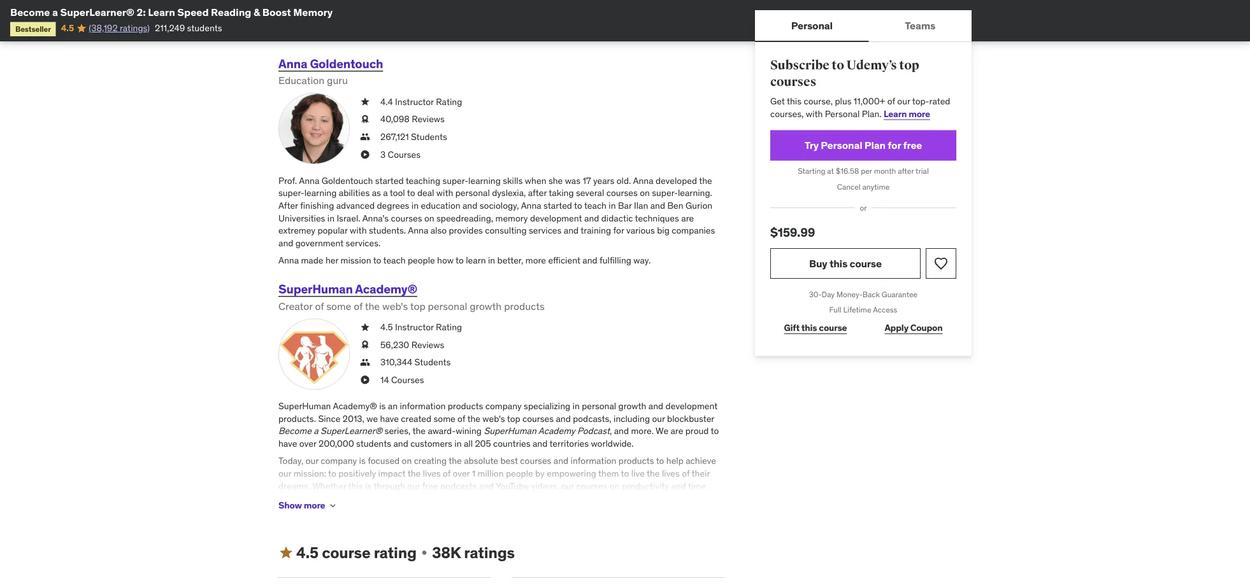 Task type: locate. For each thing, give the bounding box(es) containing it.
0 vertical spatial we
[[656, 426, 668, 437]]

through down impact
[[374, 481, 405, 492]]

anna goldentouch link
[[278, 56, 383, 71]]

1 horizontal spatial we
[[656, 426, 668, 437]]

have up today,
[[278, 438, 297, 450]]

1 vertical spatial by
[[535, 468, 545, 480]]

day
[[822, 289, 835, 299]]

0 horizontal spatial development
[[530, 212, 582, 224]]

0 vertical spatial reviews
[[412, 113, 445, 125]]

products
[[504, 300, 545, 313], [448, 401, 483, 412], [619, 456, 654, 467], [394, 493, 430, 505]]

information inside superhuman academy® is an information products company specializing in personal growth and development products. since 2013, we have created some of the web's top courses and podcasts, including our blockbuster become a superlearner® series, the award-wining superhuman academy podcast
[[400, 401, 446, 412]]

plan
[[864, 139, 886, 152]]

company inside today, our company is focused on creating the absolute best courses and information products to help achieve our mission: to positively impact the lives of over 1 million people by empowering them to live the lives of their dreams. whether this is through our free podcasts and youtube videos, our courses on productivity and time management, or through the products we co-create with some of the world's top thought leaders in a wide variety of topics. we are here to help you overcome the impossible.
[[321, 456, 357, 467]]

top up , and more. we are proud to have over 200,000 students and customers in all 205 countries and territories worldwide. in the bottom of the page
[[507, 413, 520, 425]]

instructor
[[395, 96, 434, 107], [395, 322, 434, 333]]

1 vertical spatial are
[[671, 426, 683, 437]]

instructor for academy®
[[395, 322, 434, 333]]

of inside the super-learning tools developed by lev allow ordinary people to learn x10 speed of their colleagues and enable machines to solve extremely complex problems.
[[618, 0, 626, 2]]

0 vertical spatial have
[[380, 413, 399, 425]]

superhuman academy® creator of some of the web's top personal growth products
[[278, 282, 545, 313]]

is left an
[[379, 401, 386, 412]]

lives down creating
[[423, 468, 441, 480]]

reviews for academy®
[[411, 339, 444, 351]]

the up learning.
[[699, 175, 712, 186]]

0 horizontal spatial over
[[299, 438, 316, 450]]

in left all
[[454, 438, 462, 450]]

to right how
[[456, 255, 464, 266]]

40,098
[[380, 113, 410, 125]]

web's
[[382, 300, 408, 313], [483, 413, 505, 425]]

xsmall image for 3 courses
[[360, 148, 370, 161]]

0 horizontal spatial help
[[405, 506, 422, 517]]

speed
[[177, 5, 209, 18]]

reviews down 4.4 instructor rating
[[412, 113, 445, 125]]

a inside today, our company is focused on creating the absolute best courses and information products to help achieve our mission: to positively impact the lives of over 1 million people by empowering them to live the lives of their dreams. whether this is through our free podcasts and youtube videos, our courses on productivity and time management, or through the products we co-create with some of the world's top thought leaders in a wide variety of topics. we are here to help you overcome the impossible.
[[674, 493, 679, 505]]

creating
[[414, 456, 447, 467]]

growth inside superhuman academy® is an information products company specializing in personal growth and development products. since 2013, we have created some of the web's top courses and podcasts, including our blockbuster become a superlearner® series, the award-wining superhuman academy podcast
[[618, 401, 646, 412]]

focused
[[368, 456, 400, 467]]

1 vertical spatial have
[[278, 438, 297, 450]]

abilities
[[339, 187, 370, 199]]

0 horizontal spatial free
[[422, 481, 438, 492]]

with down youtube
[[486, 493, 503, 505]]

2 vertical spatial 4.5
[[296, 544, 319, 563]]

2 vertical spatial more
[[304, 500, 325, 512]]

taking
[[549, 187, 574, 199]]

personal up podcasts,
[[582, 401, 616, 412]]

0 horizontal spatial more
[[304, 500, 325, 512]]

growth for superhuman academy® is an information products company specializing in personal growth and development products. since 2013, we have created some of the web's top courses and podcasts, including our blockbuster become a superlearner® series, the award-wining superhuman academy podcast
[[618, 401, 646, 412]]

more inside button
[[304, 500, 325, 512]]

learning up finishing
[[304, 187, 337, 199]]

xsmall image left 56,230
[[360, 339, 370, 351]]

1 vertical spatial company
[[321, 456, 357, 467]]

1 horizontal spatial superlearner®
[[321, 426, 382, 437]]

instructor up 40,098 reviews
[[395, 96, 434, 107]]

memory
[[293, 5, 333, 18]]

38k
[[432, 544, 461, 563]]

create
[[459, 493, 484, 505]]

0 vertical spatial we
[[367, 413, 378, 425]]

superhuman inside superhuman academy® creator of some of the web's top personal growth products
[[278, 282, 353, 297]]

4.5 up 56,230
[[380, 322, 393, 333]]

teach down several
[[584, 200, 607, 211]]

to right the proud
[[711, 426, 719, 437]]

we right 2013,
[[367, 413, 378, 425]]

for inside prof. anna goldentouch started teaching super-learning skills when she was 17 years old. anna developed the super-learning abilities as a tool to deal with personal dyslexia, after taking several courses on super-learning. after finishing advanced degrees in education and sociology, anna started to teach in bar ilan and ben gurion universities in israel. anna's courses on speedreading, memory development and didactic techniques are extremey popular with students. anna also provides consulting services and training for various big companies and government services. anna made her mission to teach people how to learn in better, more efficient and fulfilling way.
[[613, 225, 624, 236]]

1 vertical spatial through
[[345, 493, 377, 505]]

2 rating from the top
[[436, 322, 462, 333]]

world's
[[554, 493, 582, 505]]

information up them
[[571, 456, 616, 467]]

trial
[[916, 166, 929, 176]]

after inside prof. anna goldentouch started teaching super-learning skills when she was 17 years old. anna developed the super-learning abilities as a tool to deal with personal dyslexia, after taking several courses on super-learning. after finishing advanced degrees in education and sociology, anna started to teach in bar ilan and ben gurion universities in israel. anna's courses on speedreading, memory development and didactic techniques are extremey popular with students. anna also provides consulting services and training for various big companies and government services. anna made her mission to teach people how to learn in better, more efficient and fulfilling way.
[[528, 187, 547, 199]]

academy® inside superhuman academy® is an information products company specializing in personal growth and development products. since 2013, we have created some of the web's top courses and podcasts, including our blockbuster become a superlearner® series, the award-wining superhuman academy podcast
[[333, 401, 377, 412]]

developed inside prof. anna goldentouch started teaching super-learning skills when she was 17 years old. anna developed the super-learning abilities as a tool to deal with personal dyslexia, after taking several courses on super-learning. after finishing advanced degrees in education and sociology, anna started to teach in bar ilan and ben gurion universities in israel. anna's courses on speedreading, memory development and didactic techniques are extremey popular with students. anna also provides consulting services and training for various big companies and government services. anna made her mission to teach people how to learn in better, more efficient and fulfilling way.
[[656, 175, 697, 186]]

goldentouch inside anna goldentouch education guru
[[310, 56, 383, 71]]

money-
[[837, 289, 862, 299]]

2 vertical spatial some
[[505, 493, 527, 505]]

apply coupon
[[885, 322, 943, 334]]

a inside superhuman academy® is an information products company specializing in personal growth and development products. since 2013, we have created some of the web's top courses and podcasts, including our blockbuster become a superlearner® series, the award-wining superhuman academy podcast
[[314, 426, 318, 437]]

the inside prof. anna goldentouch started teaching super-learning skills when she was 17 years old. anna developed the super-learning abilities as a tool to deal with personal dyslexia, after taking several courses on super-learning. after finishing advanced degrees in education and sociology, anna started to teach in bar ilan and ben gurion universities in israel. anna's courses on speedreading, memory development and didactic techniques are extremey popular with students. anna also provides consulting services and training for various big companies and government services. anna made her mission to teach people how to learn in better, more efficient and fulfilling way.
[[699, 175, 712, 186]]

wide
[[681, 493, 699, 505]]

1 vertical spatial students
[[414, 357, 451, 368]]

top up 4.5 instructor rating
[[410, 300, 425, 313]]

superhuman up countries
[[484, 426, 536, 437]]

started up tool
[[375, 175, 404, 186]]

people inside the super-learning tools developed by lev allow ordinary people to learn x10 speed of their colleagues and enable machines to solve extremely complex problems.
[[514, 0, 542, 2]]

learn right plan. on the right top of page
[[884, 108, 907, 119]]

this inside get this course, plus 11,000+ of our top-rated courses, with personal plan.
[[787, 95, 802, 107]]

0 vertical spatial information
[[400, 401, 446, 412]]

1 vertical spatial learn
[[884, 108, 907, 119]]

2 vertical spatial personal
[[582, 401, 616, 412]]

teach
[[584, 200, 607, 211], [383, 255, 406, 266]]

company up , and more. we are proud to have over 200,000 students and customers in all 205 countries and territories worldwide. in the bottom of the page
[[485, 401, 522, 412]]

xsmall image
[[360, 96, 370, 108], [360, 113, 370, 126], [360, 131, 370, 143], [360, 339, 370, 351], [360, 356, 370, 369]]

1 horizontal spatial some
[[434, 413, 455, 425]]

subscribe to udemy's top courses
[[770, 58, 919, 90]]

advanced
[[336, 200, 375, 211]]

subscribe
[[770, 58, 829, 73]]

learn more link
[[884, 108, 930, 119]]

tab list
[[755, 10, 972, 42]]

(38,192
[[89, 22, 118, 34]]

0 vertical spatial personal
[[791, 19, 833, 32]]

free
[[903, 139, 922, 152], [422, 481, 438, 492]]

goldentouch up abilities
[[322, 175, 373, 186]]

1 xsmall image from the top
[[360, 96, 370, 108]]

students for goldentouch
[[411, 131, 447, 143]]

4.5 course rating
[[296, 544, 417, 563]]

0 vertical spatial personal
[[455, 187, 490, 199]]

have inside , and more. we are proud to have over 200,000 students and customers in all 205 countries and territories worldwide.
[[278, 438, 297, 450]]

2 vertical spatial are
[[360, 506, 373, 517]]

learning up machines
[[330, 0, 362, 2]]

0 vertical spatial learning
[[330, 0, 362, 2]]

0 vertical spatial learn
[[148, 5, 175, 18]]

1 vertical spatial rating
[[436, 322, 462, 333]]

0 vertical spatial people
[[514, 0, 542, 2]]

courses down specializing
[[522, 413, 554, 425]]

our
[[897, 95, 910, 107], [652, 413, 665, 425], [306, 456, 319, 467], [278, 468, 291, 480], [407, 481, 420, 492], [561, 481, 574, 492]]

1 vertical spatial over
[[453, 468, 470, 480]]

1 vertical spatial started
[[544, 200, 572, 211]]

superhuman up products.
[[278, 401, 331, 412]]

0 horizontal spatial growth
[[470, 300, 502, 313]]

creator
[[278, 300, 313, 313]]

1 vertical spatial after
[[528, 187, 547, 199]]

in up podcasts,
[[572, 401, 580, 412]]

our down today,
[[278, 468, 291, 480]]

1 vertical spatial superlearner®
[[321, 426, 382, 437]]

reviews down 4.5 instructor rating
[[411, 339, 444, 351]]

information up created
[[400, 401, 446, 412]]

0 vertical spatial growth
[[470, 300, 502, 313]]

guarantee
[[882, 289, 918, 299]]

to right here on the left bottom of page
[[395, 506, 403, 517]]

instructor for goldentouch
[[395, 96, 434, 107]]

2 horizontal spatial some
[[505, 493, 527, 505]]

1 vertical spatial superhuman
[[278, 401, 331, 412]]

mission
[[341, 255, 371, 266]]

we inside today, our company is focused on creating the absolute best courses and information products to help achieve our mission: to positively impact the lives of over 1 million people by empowering them to live the lives of their dreams. whether this is through our free podcasts and youtube videos, our courses on productivity and time management, or through the products we co-create with some of the world's top thought leaders in a wide variety of topics. we are here to help you overcome the impossible.
[[432, 493, 443, 505]]

after left trial
[[898, 166, 914, 176]]

students up focused at the bottom left
[[356, 438, 391, 450]]

1 vertical spatial or
[[335, 493, 343, 505]]

of up the podcasts
[[443, 468, 451, 480]]

course down full
[[819, 322, 847, 334]]

become down products.
[[278, 426, 311, 437]]

students down speed
[[187, 22, 222, 34]]

superhuman academy® is an information products company specializing in personal growth and development products. since 2013, we have created some of the web's top courses and podcasts, including our blockbuster become a superlearner® series, the award-wining superhuman academy podcast
[[278, 401, 718, 437]]

1 horizontal spatial course
[[819, 322, 847, 334]]

2 vertical spatial is
[[365, 481, 372, 492]]

consulting
[[485, 225, 527, 236]]

to left udemy's
[[832, 58, 844, 73]]

0 vertical spatial students
[[411, 131, 447, 143]]

courses inside subscribe to udemy's top courses
[[770, 74, 816, 90]]

a
[[52, 5, 58, 18], [383, 187, 388, 199], [314, 426, 318, 437], [674, 493, 679, 505]]

their left colleagues
[[628, 0, 646, 2]]

to up 'productivity'
[[656, 456, 664, 467]]

of inside superhuman academy® is an information products company specializing in personal growth and development products. since 2013, we have created some of the web's top courses and podcasts, including our blockbuster become a superlearner® series, the award-wining superhuman academy podcast
[[458, 413, 465, 425]]

this down positively
[[348, 481, 363, 492]]

2 xsmall image from the top
[[360, 113, 370, 126]]

course
[[850, 257, 882, 270], [819, 322, 847, 334], [322, 544, 370, 563]]

blockbuster
[[667, 413, 714, 425]]

0 horizontal spatial after
[[528, 187, 547, 199]]

0 vertical spatial instructor
[[395, 96, 434, 107]]

is up positively
[[359, 456, 366, 467]]

1 vertical spatial courses
[[391, 374, 424, 386]]

are down 'blockbuster'
[[671, 426, 683, 437]]

0 horizontal spatial some
[[326, 300, 351, 313]]

students inside , and more. we are proud to have over 200,000 students and customers in all 205 countries and territories worldwide.
[[356, 438, 391, 450]]

anna up the education at the left top of page
[[278, 56, 307, 71]]

xsmall image for 310,344 students
[[360, 356, 370, 369]]

of
[[618, 0, 626, 2], [887, 95, 895, 107], [315, 300, 324, 313], [354, 300, 363, 313], [458, 413, 465, 425], [443, 468, 451, 480], [682, 468, 690, 480], [529, 493, 537, 505], [307, 506, 315, 517]]

superlearner® up (38,192
[[60, 5, 134, 18]]

plan.
[[862, 108, 882, 119]]

0 horizontal spatial their
[[628, 0, 646, 2]]

1 vertical spatial instructor
[[395, 322, 434, 333]]

xsmall image for 4.5 instructor rating
[[360, 321, 370, 334]]

super- inside the super-learning tools developed by lev allow ordinary people to learn x10 speed of their colleagues and enable machines to solve extremely complex problems.
[[304, 0, 330, 2]]

time
[[688, 481, 706, 492]]

over
[[299, 438, 316, 450], [453, 468, 470, 480]]

1 vertical spatial learning
[[468, 175, 501, 186]]

government
[[295, 237, 344, 249]]

mission:
[[293, 468, 326, 480]]

2 vertical spatial people
[[506, 468, 533, 480]]

200,000
[[319, 438, 354, 450]]

started down taking
[[544, 200, 572, 211]]

0 horizontal spatial have
[[278, 438, 297, 450]]

super-
[[304, 0, 330, 2], [442, 175, 468, 186], [278, 187, 304, 199], [652, 187, 678, 199]]

developed up extremely
[[386, 0, 427, 2]]

1 rating from the top
[[436, 96, 462, 107]]

0 vertical spatial web's
[[382, 300, 408, 313]]

machines
[[307, 3, 346, 15]]

and down extremey
[[278, 237, 293, 249]]

4 xsmall image from the top
[[360, 339, 370, 351]]

in inside today, our company is focused on creating the absolute best courses and information products to help achieve our mission: to positively impact the lives of over 1 million people by empowering them to live the lives of their dreams. whether this is through our free podcasts and youtube videos, our courses on productivity and time management, or through the products we co-create with some of the world's top thought leaders in a wide variety of topics. we are here to help you overcome the impossible.
[[665, 493, 672, 505]]

0 vertical spatial over
[[299, 438, 316, 450]]

including
[[614, 413, 650, 425]]

superhuman for superhuman academy® is an information products company specializing in personal growth and development products. since 2013, we have created some of the web's top courses and podcasts, including our blockbuster become a superlearner® series, the award-wining superhuman academy podcast
[[278, 401, 331, 412]]

products.
[[278, 413, 316, 425]]

personal for superhuman academy® is an information products company specializing in personal growth and development products. since 2013, we have created some of the web's top courses and podcasts, including our blockbuster become a superlearner® series, the award-wining superhuman academy podcast
[[582, 401, 616, 412]]

xsmall image left 267,121
[[360, 131, 370, 143]]

tab list containing personal
[[755, 10, 972, 42]]

learn
[[554, 0, 574, 2], [466, 255, 486, 266]]

this inside button
[[829, 257, 847, 270]]

for down didactic on the top of the page
[[613, 225, 624, 236]]

0 horizontal spatial 4.5
[[61, 22, 74, 34]]

1 vertical spatial academy®
[[333, 401, 377, 412]]

0 vertical spatial academy®
[[355, 282, 417, 297]]

course inside button
[[850, 257, 882, 270]]

our inside superhuman academy® is an information products company specializing in personal growth and development products. since 2013, we have created some of the web's top courses and podcasts, including our blockbuster become a superlearner® series, the award-wining superhuman academy podcast
[[652, 413, 665, 425]]

1 vertical spatial personal
[[825, 108, 860, 119]]

top inside superhuman academy® creator of some of the web's top personal growth products
[[410, 300, 425, 313]]

0 horizontal spatial course
[[322, 544, 370, 563]]

5 xsmall image from the top
[[360, 356, 370, 369]]

people inside prof. anna goldentouch started teaching super-learning skills when she was 17 years old. anna developed the super-learning abilities as a tool to deal with personal dyslexia, after taking several courses on super-learning. after finishing advanced degrees in education and sociology, anna started to teach in bar ilan and ben gurion universities in israel. anna's courses on speedreading, memory development and didactic techniques are extremey popular with students. anna also provides consulting services and training for various big companies and government services. anna made her mission to teach people how to learn in better, more efficient and fulfilling way.
[[408, 255, 435, 266]]

1 horizontal spatial learn
[[884, 108, 907, 119]]

academy® inside superhuman academy® creator of some of the web's top personal growth products
[[355, 282, 417, 297]]

their down achieve
[[692, 468, 710, 480]]

management,
[[278, 493, 333, 505]]

xsmall image for 14 courses
[[360, 374, 370, 387]]

learn inside prof. anna goldentouch started teaching super-learning skills when she was 17 years old. anna developed the super-learning abilities as a tool to deal with personal dyslexia, after taking several courses on super-learning. after finishing advanced degrees in education and sociology, anna started to teach in bar ilan and ben gurion universities in israel. anna's courses on speedreading, memory development and didactic techniques are extremey popular with students. anna also provides consulting services and training for various big companies and government services. anna made her mission to teach people how to learn in better, more efficient and fulfilling way.
[[466, 255, 486, 266]]

products up you
[[394, 493, 430, 505]]

didactic
[[601, 212, 633, 224]]

1 vertical spatial course
[[819, 322, 847, 334]]

personal inside superhuman academy® is an information products company specializing in personal growth and development products. since 2013, we have created some of the web's top courses and podcasts, including our blockbuster become a superlearner® series, the award-wining superhuman academy podcast
[[582, 401, 616, 412]]

superhuman academy® link
[[278, 282, 417, 297]]

top right udemy's
[[899, 58, 919, 73]]

overcome
[[441, 506, 480, 517]]

our up learn more link
[[897, 95, 910, 107]]

personal inside superhuman academy® creator of some of the web's top personal growth products
[[428, 300, 467, 313]]

0 vertical spatial company
[[485, 401, 522, 412]]

1 instructor from the top
[[395, 96, 434, 107]]

rated
[[929, 95, 950, 107]]

courses down 267,121
[[388, 149, 421, 160]]

0 horizontal spatial lives
[[423, 468, 441, 480]]

information inside today, our company is focused on creating the absolute best courses and information products to help achieve our mission: to positively impact the lives of over 1 million people by empowering them to live the lives of their dreams. whether this is through our free podcasts and youtube videos, our courses on productivity and time management, or through the products we co-create with some of the world's top thought leaders in a wide variety of topics. we are here to help you overcome the impossible.
[[571, 456, 616, 467]]

(38,192 ratings)
[[89, 22, 150, 34]]

or
[[860, 203, 867, 213], [335, 493, 343, 505]]

topics.
[[317, 506, 343, 517]]

1 vertical spatial people
[[408, 255, 435, 266]]

some inside superhuman academy® is an information products company specializing in personal growth and development products. since 2013, we have created some of the web's top courses and podcasts, including our blockbuster become a superlearner® series, the award-wining superhuman academy podcast
[[434, 413, 455, 425]]

1 horizontal spatial for
[[888, 139, 901, 152]]

personal for superhuman academy® creator of some of the web's top personal growth products
[[428, 300, 467, 313]]

products up wining
[[448, 401, 483, 412]]

become a superlearner® 2: learn speed reading & boost memory
[[10, 5, 333, 18]]

0 vertical spatial learn
[[554, 0, 574, 2]]

growth inside superhuman academy® creator of some of the web's top personal growth products
[[470, 300, 502, 313]]

1 vertical spatial reviews
[[411, 339, 444, 351]]

xsmall image for 267,121 students
[[360, 131, 370, 143]]

2 horizontal spatial more
[[909, 108, 930, 119]]

more inside prof. anna goldentouch started teaching super-learning skills when she was 17 years old. anna developed the super-learning abilities as a tool to deal with personal dyslexia, after taking several courses on super-learning. after finishing advanced degrees in education and sociology, anna started to teach in bar ilan and ben gurion universities in israel. anna's courses on speedreading, memory development and didactic techniques are extremey popular with students. anna also provides consulting services and training for various big companies and government services. anna made her mission to teach people how to learn in better, more efficient and fulfilling way.
[[525, 255, 546, 266]]

of right 'speed'
[[618, 0, 626, 2]]

1 horizontal spatial their
[[692, 468, 710, 480]]

with inside get this course, plus 11,000+ of our top-rated courses, with personal plan.
[[806, 108, 823, 119]]

personal inside button
[[791, 19, 833, 32]]

big
[[657, 225, 670, 236]]

this right buy
[[829, 257, 847, 270]]

company down 200,000 on the left
[[321, 456, 357, 467]]

are inside prof. anna goldentouch started teaching super-learning skills when she was 17 years old. anna developed the super-learning abilities as a tool to deal with personal dyslexia, after taking several courses on super-learning. after finishing advanced degrees in education and sociology, anna started to teach in bar ilan and ben gurion universities in israel. anna's courses on speedreading, memory development and didactic techniques are extremey popular with students. anna also provides consulting services and training for various big companies and government services. anna made her mission to teach people how to learn in better, more efficient and fulfilling way.
[[681, 212, 694, 224]]

1 horizontal spatial company
[[485, 401, 522, 412]]

310,344
[[380, 357, 412, 368]]

of up time
[[682, 468, 690, 480]]

apply coupon button
[[871, 316, 956, 341]]

course down the topics. in the bottom of the page
[[322, 544, 370, 563]]

empowering
[[547, 468, 596, 480]]

top inside superhuman academy® is an information products company specializing in personal growth and development products. since 2013, we have created some of the web's top courses and podcasts, including our blockbuster become a superlearner® series, the award-wining superhuman academy podcast
[[507, 413, 520, 425]]

by
[[429, 0, 439, 2], [535, 468, 545, 480]]

enable
[[278, 3, 305, 15]]

1 vertical spatial we
[[432, 493, 443, 505]]

0 horizontal spatial information
[[400, 401, 446, 412]]

courses,
[[770, 108, 804, 119]]

we right the topics. in the bottom of the page
[[345, 506, 358, 517]]

proud
[[685, 426, 709, 437]]

1 vertical spatial developed
[[656, 175, 697, 186]]

by inside the super-learning tools developed by lev allow ordinary people to learn x10 speed of their colleagues and enable machines to solve extremely complex problems.
[[429, 0, 439, 2]]

1 horizontal spatial teach
[[584, 200, 607, 211]]

1 vertical spatial development
[[665, 401, 718, 412]]

anna
[[278, 56, 307, 71], [299, 175, 319, 186], [633, 175, 653, 186], [521, 200, 541, 211], [408, 225, 428, 236], [278, 255, 299, 266]]

personal inside prof. anna goldentouch started teaching super-learning skills when she was 17 years old. anna developed the super-learning abilities as a tool to deal with personal dyslexia, after taking several courses on super-learning. after finishing advanced degrees in education and sociology, anna started to teach in bar ilan and ben gurion universities in israel. anna's courses on speedreading, memory development and didactic techniques are extremey popular with students. anna also provides consulting services and training for various big companies and government services. anna made her mission to teach people how to learn in better, more efficient and fulfilling way.
[[455, 187, 490, 199]]

0 horizontal spatial learn
[[466, 255, 486, 266]]

or up the topics. in the bottom of the page
[[335, 493, 343, 505]]

show more
[[278, 500, 325, 512]]

1 horizontal spatial web's
[[483, 413, 505, 425]]

56,230 reviews
[[380, 339, 444, 351]]

rating up 40,098 reviews
[[436, 96, 462, 107]]

2 instructor from the top
[[395, 322, 434, 333]]

2 vertical spatial learning
[[304, 187, 337, 199]]

in left bar
[[609, 200, 616, 211]]

free inside today, our company is focused on creating the absolute best courses and information products to help achieve our mission: to positively impact the lives of over 1 million people by empowering them to live the lives of their dreams. whether this is through our free podcasts and youtube videos, our courses on productivity and time management, or through the products we co-create with some of the world's top thought leaders in a wide variety of topics. we are here to help you overcome the impossible.
[[422, 481, 438, 492]]

development inside superhuman academy® is an information products company specializing in personal growth and development products. since 2013, we have created some of the web's top courses and podcasts, including our blockbuster become a superlearner® series, the award-wining superhuman academy podcast
[[665, 401, 718, 412]]

growth for superhuman academy® creator of some of the web's top personal growth products
[[470, 300, 502, 313]]

0 vertical spatial or
[[860, 203, 867, 213]]

1 horizontal spatial lives
[[662, 468, 680, 480]]

we inside superhuman academy® is an information products company specializing in personal growth and development products. since 2013, we have created some of the web's top courses and podcasts, including our blockbuster become a superlearner® series, the award-wining superhuman academy podcast
[[367, 413, 378, 425]]

universities
[[278, 212, 325, 224]]

xsmall image down superhuman academy® link
[[360, 321, 370, 334]]

course,
[[804, 95, 833, 107]]

are up the companies
[[681, 212, 694, 224]]

0 vertical spatial become
[[10, 5, 50, 18]]

1 horizontal spatial development
[[665, 401, 718, 412]]

0 vertical spatial is
[[379, 401, 386, 412]]

anna inside anna goldentouch education guru
[[278, 56, 307, 71]]

month
[[874, 166, 896, 176]]

1 horizontal spatial we
[[432, 493, 443, 505]]

become up bestseller
[[10, 5, 50, 18]]

how
[[437, 255, 454, 266]]

3 xsmall image from the top
[[360, 131, 370, 143]]

1 horizontal spatial more
[[525, 255, 546, 266]]

1 horizontal spatial free
[[903, 139, 922, 152]]

help left achieve
[[666, 456, 684, 467]]

and inside the super-learning tools developed by lev allow ordinary people to learn x10 speed of their colleagues and enable machines to solve extremely complex problems.
[[693, 0, 708, 2]]

years
[[593, 175, 614, 186]]

their inside the super-learning tools developed by lev allow ordinary people to learn x10 speed of their colleagues and enable machines to solve extremely complex problems.
[[628, 0, 646, 2]]

4.5 right bestseller
[[61, 22, 74, 34]]

dyslexia,
[[492, 187, 526, 199]]

0 vertical spatial development
[[530, 212, 582, 224]]

of up wining
[[458, 413, 465, 425]]

2 horizontal spatial course
[[850, 257, 882, 270]]

impossible.
[[497, 506, 542, 517]]

courses down them
[[576, 481, 607, 492]]

xsmall image for 56,230 reviews
[[360, 339, 370, 351]]

xsmall image
[[360, 148, 370, 161], [360, 321, 370, 334], [360, 374, 370, 387], [328, 501, 338, 511], [419, 548, 429, 559]]

people
[[514, 0, 542, 2], [408, 255, 435, 266], [506, 468, 533, 480]]

0 horizontal spatial superlearner®
[[60, 5, 134, 18]]

0 vertical spatial after
[[898, 166, 914, 176]]

1 horizontal spatial after
[[898, 166, 914, 176]]

0 horizontal spatial or
[[335, 493, 343, 505]]

series,
[[385, 426, 411, 437]]

created
[[401, 413, 431, 425]]

4.5 for 4.5 course rating
[[296, 544, 319, 563]]

1 vertical spatial web's
[[483, 413, 505, 425]]

1 vertical spatial learn
[[466, 255, 486, 266]]

developed up learning.
[[656, 175, 697, 186]]



Task type: describe. For each thing, give the bounding box(es) containing it.
3 courses
[[380, 149, 421, 160]]

learn inside the super-learning tools developed by lev allow ordinary people to learn x10 speed of their colleagues and enable machines to solve extremely complex problems.
[[554, 0, 574, 2]]

on up thought
[[610, 481, 620, 492]]

0 horizontal spatial learn
[[148, 5, 175, 18]]

the up here on the left bottom of page
[[379, 493, 392, 505]]

1 horizontal spatial help
[[666, 456, 684, 467]]

the down creating
[[408, 468, 421, 480]]

courses inside superhuman academy® is an information products company specializing in personal growth and development products. since 2013, we have created some of the web's top courses and podcasts, including our blockbuster become a superlearner® series, the award-wining superhuman academy podcast
[[522, 413, 554, 425]]

academy® for superhuman academy® creator of some of the web's top personal growth products
[[355, 282, 417, 297]]

superlearner® inside superhuman academy® is an information products company specializing in personal growth and development products. since 2013, we have created some of the web's top courses and podcasts, including our blockbuster become a superlearner® series, the award-wining superhuman academy podcast
[[321, 426, 382, 437]]

fulfilling
[[600, 255, 631, 266]]

by inside today, our company is focused on creating the absolute best courses and information products to help achieve our mission: to positively impact the lives of over 1 million people by empowering them to live the lives of their dreams. whether this is through our free podcasts and youtube videos, our courses on productivity and time management, or through the products we co-create with some of the world's top thought leaders in a wide variety of topics. we are here to help you overcome the impossible.
[[535, 468, 545, 480]]

tools
[[364, 0, 384, 2]]

skills
[[503, 175, 523, 186]]

0 horizontal spatial become
[[10, 5, 50, 18]]

course for buy this course
[[850, 257, 882, 270]]

lifetime
[[843, 305, 871, 315]]

in inside superhuman academy® is an information products company specializing in personal growth and development products. since 2013, we have created some of the web's top courses and podcasts, including our blockbuster become a superlearner® series, the award-wining superhuman academy podcast
[[572, 401, 580, 412]]

sociology,
[[480, 200, 519, 211]]

of down management,
[[307, 506, 315, 517]]

lev
[[441, 0, 455, 2]]

you
[[425, 506, 439, 517]]

academy® for superhuman academy® is an information products company specializing in personal growth and development products. since 2013, we have created some of the web's top courses and podcasts, including our blockbuster become a superlearner® series, the award-wining superhuman academy podcast
[[333, 401, 377, 412]]

the up 'productivity'
[[647, 468, 660, 480]]

gift this course
[[784, 322, 847, 334]]

with up services.
[[350, 225, 367, 236]]

to right the mission
[[373, 255, 381, 266]]

try personal plan for free link
[[770, 130, 956, 161]]

some inside superhuman academy® creator of some of the web's top personal growth products
[[326, 300, 351, 313]]

2 vertical spatial personal
[[821, 139, 862, 152]]

gift
[[784, 322, 800, 334]]

web's inside superhuman academy® creator of some of the web's top personal growth products
[[382, 300, 408, 313]]

our inside get this course, plus 11,000+ of our top-rated courses, with personal plan.
[[897, 95, 910, 107]]

1 horizontal spatial or
[[860, 203, 867, 213]]

and up techniques
[[650, 200, 665, 211]]

today, our company is focused on creating the absolute best courses and information products to help achieve our mission: to positively impact the lives of over 1 million people by empowering them to live the lives of their dreams. whether this is through our free podcasts and youtube videos, our courses on productivity and time management, or through the products we co-create with some of the world's top thought leaders in a wide variety of topics. we are here to help you overcome the impossible.
[[278, 456, 716, 517]]

top inside today, our company is focused on creating the absolute best courses and information products to help achieve our mission: to positively impact the lives of over 1 million people by empowering them to live the lives of their dreams. whether this is through our free podcasts and youtube videos, our courses on productivity and time management, or through the products we co-create with some of the world's top thought leaders in a wide variety of topics. we are here to help you overcome the impossible.
[[584, 493, 597, 505]]

2013,
[[343, 413, 364, 425]]

videos,
[[531, 481, 559, 492]]

the down create
[[482, 506, 495, 517]]

anna right old.
[[633, 175, 653, 186]]

education
[[278, 74, 324, 87]]

anna goldentouch image
[[278, 93, 350, 164]]

an
[[388, 401, 398, 412]]

free inside try personal plan for free link
[[903, 139, 922, 152]]

to up whether at the bottom of the page
[[328, 468, 336, 480]]

goldentouch inside prof. anna goldentouch started teaching super-learning skills when she was 17 years old. anna developed the super-learning abilities as a tool to deal with personal dyslexia, after taking several courses on super-learning. after finishing advanced degrees in education and sociology, anna started to teach in bar ilan and ben gurion universities in israel. anna's courses on speedreading, memory development and didactic techniques are extremey popular with students. anna also provides consulting services and training for various big companies and government services. anna made her mission to teach people how to learn in better, more efficient and fulfilling way.
[[322, 175, 373, 186]]

xsmall image for 40,098 reviews
[[360, 113, 370, 126]]

courses right best
[[520, 456, 551, 467]]

show more button
[[278, 493, 338, 519]]

super- up ben
[[652, 187, 678, 199]]

of right creator
[[315, 300, 324, 313]]

boost
[[262, 5, 291, 18]]

courses down old.
[[606, 187, 638, 199]]

courses for anna goldentouch
[[388, 149, 421, 160]]

&
[[254, 5, 260, 18]]

and up the wide
[[671, 481, 686, 492]]

ben
[[667, 200, 683, 211]]

1 vertical spatial is
[[359, 456, 366, 467]]

prof. anna goldentouch started teaching super-learning skills when she was 17 years old. anna developed the super-learning abilities as a tool to deal with personal dyslexia, after taking several courses on super-learning. after finishing advanced degrees in education and sociology, anna started to teach in bar ilan and ben gurion universities in israel. anna's courses on speedreading, memory development and didactic techniques are extremey popular with students. anna also provides consulting services and training for various big companies and government services. anna made her mission to teach people how to learn in better, more efficient and fulfilling way.
[[278, 175, 715, 266]]

in inside , and more. we are proud to have over 200,000 students and customers in all 205 countries and territories worldwide.
[[454, 438, 462, 450]]

teams
[[905, 19, 935, 32]]

0 horizontal spatial students
[[187, 22, 222, 34]]

absolute
[[464, 456, 498, 467]]

0 vertical spatial through
[[374, 481, 405, 492]]

personal inside get this course, plus 11,000+ of our top-rated courses, with personal plan.
[[825, 108, 860, 119]]

products inside superhuman academy® is an information products company specializing in personal growth and development products. since 2013, we have created some of the web's top courses and podcasts, including our blockbuster become a superlearner® series, the award-wining superhuman academy podcast
[[448, 401, 483, 412]]

top inside subscribe to udemy's top courses
[[899, 58, 919, 73]]

a inside prof. anna goldentouch started teaching super-learning skills when she was 17 years old. anna developed the super-learning abilities as a tool to deal with personal dyslexia, after taking several courses on super-learning. after finishing advanced degrees in education and sociology, anna started to teach in bar ilan and ben gurion universities in israel. anna's courses on speedreading, memory development and didactic techniques are extremey popular with students. anna also provides consulting services and training for various big companies and government services. anna made her mission to teach people how to learn in better, more efficient and fulfilling way.
[[383, 187, 388, 199]]

superhuman for superhuman academy® creator of some of the web's top personal growth products
[[278, 282, 353, 297]]

students for academy®
[[414, 357, 451, 368]]

customers
[[410, 438, 452, 450]]

our down creating
[[407, 481, 420, 492]]

$159.99
[[770, 225, 815, 240]]

more.
[[631, 426, 654, 437]]

positively
[[338, 468, 376, 480]]

developed inside the super-learning tools developed by lev allow ordinary people to learn x10 speed of their colleagues and enable machines to solve extremely complex problems.
[[386, 0, 427, 2]]

she
[[549, 175, 563, 186]]

buy this course
[[809, 257, 882, 270]]

the down videos, on the bottom of the page
[[539, 493, 552, 505]]

xsmall image for 4.4 instructor rating
[[360, 96, 370, 108]]

and up training
[[584, 212, 599, 224]]

become inside superhuman academy® is an information products company specializing in personal growth and development products. since 2013, we have created some of the web's top courses and podcasts, including our blockbuster become a superlearner® series, the award-wining superhuman academy podcast
[[278, 426, 311, 437]]

over inside , and more. we are proud to have over 200,000 students and customers in all 205 countries and territories worldwide.
[[299, 438, 316, 450]]

teams button
[[869, 10, 972, 41]]

0 vertical spatial superlearner®
[[60, 5, 134, 18]]

anna left also on the top of page
[[408, 225, 428, 236]]

full
[[829, 305, 841, 315]]

and up "speedreading,"
[[463, 200, 477, 211]]

course for gift this course
[[819, 322, 847, 334]]

4.5 for 4.5 instructor rating
[[380, 322, 393, 333]]

1 horizontal spatial started
[[544, 200, 572, 211]]

to left solve
[[348, 3, 356, 15]]

wishlist image
[[933, 256, 949, 271]]

courses for superhuman academy®
[[391, 374, 424, 386]]

of inside get this course, plus 11,000+ of our top-rated courses, with personal plan.
[[887, 95, 895, 107]]

and right the ,
[[614, 426, 629, 437]]

courses down the degrees
[[391, 212, 422, 224]]

people inside today, our company is focused on creating the absolute best courses and information products to help achieve our mission: to positively impact the lives of over 1 million people by empowering them to live the lives of their dreams. whether this is through our free podcasts and youtube videos, our courses on productivity and time management, or through the products we co-create with some of the world's top thought leaders in a wide variety of topics. we are here to help you overcome the impossible.
[[506, 468, 533, 480]]

more for show more
[[304, 500, 325, 512]]

in left better,
[[488, 255, 495, 266]]

267,121
[[380, 131, 409, 143]]

2 lives from the left
[[662, 468, 680, 480]]

rating for goldentouch
[[436, 96, 462, 107]]

1 lives from the left
[[423, 468, 441, 480]]

dreams.
[[278, 481, 310, 492]]

buy
[[809, 257, 827, 270]]

variety
[[278, 506, 305, 517]]

on up ilan
[[640, 187, 650, 199]]

we inside today, our company is focused on creating the absolute best courses and information products to help achieve our mission: to positively impact the lives of over 1 million people by empowering them to live the lives of their dreams. whether this is through our free podcasts and youtube videos, our courses on productivity and time management, or through the products we co-create with some of the world's top thought leaders in a wide variety of topics. we are here to help you overcome the impossible.
[[345, 506, 358, 517]]

4.5 for 4.5
[[61, 22, 74, 34]]

this for get
[[787, 95, 802, 107]]

gift this course link
[[770, 316, 861, 341]]

267,121 students
[[380, 131, 447, 143]]

this inside today, our company is focused on creating the absolute best courses and information products to help achieve our mission: to positively impact the lives of over 1 million people by empowering them to live the lives of their dreams. whether this is through our free podcasts and youtube videos, our courses on productivity and time management, or through the products we co-create with some of the world's top thought leaders in a wide variety of topics. we are here to help you overcome the impossible.
[[348, 481, 363, 492]]

the down created
[[413, 426, 426, 437]]

40,098 reviews
[[380, 113, 445, 125]]

on up impact
[[402, 456, 412, 467]]

products inside superhuman academy® creator of some of the web's top personal growth products
[[504, 300, 545, 313]]

is inside superhuman academy® is an information products company specializing in personal growth and development products. since 2013, we have created some of the web's top courses and podcasts, including our blockbuster become a superlearner® series, the award-wining superhuman academy podcast
[[379, 401, 386, 412]]

or inside today, our company is focused on creating the absolute best courses and information products to help achieve our mission: to positively impact the lives of over 1 million people by empowering them to live the lives of their dreams. whether this is through our free podcasts and youtube videos, our courses on productivity and time management, or through the products we co-create with some of the world's top thought leaders in a wide variety of topics. we are here to help you overcome the impossible.
[[335, 493, 343, 505]]

and up academy
[[556, 413, 571, 425]]

over inside today, our company is focused on creating the absolute best courses and information products to help achieve our mission: to positively impact the lives of over 1 million people by empowering them to live the lives of their dreams. whether this is through our free podcasts and youtube videos, our courses on productivity and time management, or through the products we co-create with some of the world's top thought leaders in a wide variety of topics. we are here to help you overcome the impossible.
[[453, 468, 470, 480]]

impact
[[378, 468, 406, 480]]

rating for academy®
[[436, 322, 462, 333]]

starting at $16.58 per month after trial cancel anytime
[[798, 166, 929, 192]]

her
[[326, 255, 338, 266]]

learn more
[[884, 108, 930, 119]]

the inside superhuman academy® creator of some of the web's top personal growth products
[[365, 300, 380, 313]]

with inside today, our company is focused on creating the absolute best courses and information products to help achieve our mission: to positively impact the lives of over 1 million people by empowering them to live the lives of their dreams. whether this is through our free podcasts and youtube videos, our courses on productivity and time management, or through the products we co-create with some of the world's top thought leaders in a wide variety of topics. we are here to help you overcome the impossible.
[[486, 493, 503, 505]]

anna right prof.
[[299, 175, 319, 186]]

xsmall image left 38k
[[419, 548, 429, 559]]

ratings)
[[120, 22, 150, 34]]

to down several
[[574, 200, 582, 211]]

1 vertical spatial teach
[[383, 255, 406, 266]]

0 vertical spatial started
[[375, 175, 404, 186]]

made
[[301, 255, 323, 266]]

and down series,
[[393, 438, 408, 450]]

way.
[[634, 255, 651, 266]]

speedreading,
[[436, 212, 493, 224]]

when
[[525, 175, 546, 186]]

the right creating
[[449, 456, 462, 467]]

students.
[[369, 225, 406, 236]]

to left x10
[[544, 0, 552, 2]]

to right tool
[[407, 187, 415, 199]]

israel.
[[337, 212, 360, 224]]

as
[[372, 187, 381, 199]]

bestseller
[[15, 24, 51, 34]]

and down academy
[[533, 438, 547, 450]]

in up popular
[[327, 212, 335, 224]]

development inside prof. anna goldentouch started teaching super-learning skills when she was 17 years old. anna developed the super-learning abilities as a tool to deal with personal dyslexia, after taking several courses on super-learning. after finishing advanced degrees in education and sociology, anna started to teach in bar ilan and ben gurion universities in israel. anna's courses on speedreading, memory development and didactic techniques are extremey popular with students. anna also provides consulting services and training for various big companies and government services. anna made her mission to teach people how to learn in better, more efficient and fulfilling way.
[[530, 212, 582, 224]]

more for learn more
[[909, 108, 930, 119]]

with up "education"
[[436, 187, 453, 199]]

since
[[318, 413, 340, 425]]

medium image
[[278, 546, 294, 561]]

youtube
[[496, 481, 529, 492]]

and left training
[[564, 225, 579, 236]]

and left fulfilling
[[583, 255, 597, 266]]

web's inside superhuman academy® is an information products company specializing in personal growth and development products. since 2013, we have created some of the web's top courses and podcasts, including our blockbuster become a superlearner® series, the award-wining superhuman academy podcast
[[483, 413, 505, 425]]

are inside today, our company is focused on creating the absolute best courses and information products to help achieve our mission: to positively impact the lives of over 1 million people by empowering them to live the lives of their dreams. whether this is through our free podcasts and youtube videos, our courses on productivity and time management, or through the products we co-create with some of the world's top thought leaders in a wide variety of topics. we are here to help you overcome the impossible.
[[360, 506, 373, 517]]

cancel
[[837, 182, 861, 192]]

problems.
[[458, 3, 497, 15]]

buy this course button
[[770, 248, 921, 279]]

of down videos, on the bottom of the page
[[529, 493, 537, 505]]

superhuman academy® image
[[278, 319, 350, 390]]

we inside , and more. we are proud to have over 200,000 students and customers in all 205 countries and territories worldwide.
[[656, 426, 668, 437]]

to inside , and more. we are proud to have over 200,000 students and customers in all 205 countries and territories worldwide.
[[711, 426, 719, 437]]

podcasts,
[[573, 413, 611, 425]]

this for buy
[[829, 257, 847, 270]]

to inside subscribe to udemy's top courses
[[832, 58, 844, 73]]

anna up memory
[[521, 200, 541, 211]]

reviews for goldentouch
[[412, 113, 445, 125]]

310,344 students
[[380, 357, 451, 368]]

30-
[[809, 289, 822, 299]]

the up wining
[[467, 413, 480, 425]]

their inside today, our company is focused on creating the absolute best courses and information products to help achieve our mission: to positively impact the lives of over 1 million people by empowering them to live the lives of their dreams. whether this is through our free podcasts and youtube videos, our courses on productivity and time management, or through the products we co-create with some of the world's top thought leaders in a wide variety of topics. we are here to help you overcome the impossible.
[[692, 468, 710, 480]]

and up "empowering" in the left of the page
[[554, 456, 568, 467]]

academy
[[538, 426, 575, 437]]

in down the "deal"
[[411, 200, 419, 211]]

have inside superhuman academy® is an information products company specializing in personal growth and development products. since 2013, we have created some of the web's top courses and podcasts, including our blockbuster become a superlearner® series, the award-wining superhuman academy podcast
[[380, 413, 399, 425]]

gurion
[[686, 200, 712, 211]]

learning inside the super-learning tools developed by lev allow ordinary people to learn x10 speed of their colleagues and enable machines to solve extremely complex problems.
[[330, 0, 362, 2]]

teaching
[[406, 175, 440, 186]]

x10
[[576, 0, 589, 2]]

1
[[472, 468, 475, 480]]

the
[[287, 0, 302, 2]]

and down million
[[479, 481, 494, 492]]

some inside today, our company is focused on creating the absolute best courses and information products to help achieve our mission: to positively impact the lives of over 1 million people by empowering them to live the lives of their dreams. whether this is through our free podcasts and youtube videos, our courses on productivity and time management, or through the products we co-create with some of the world's top thought leaders in a wide variety of topics. we are here to help you overcome the impossible.
[[505, 493, 527, 505]]

anna left made
[[278, 255, 299, 266]]

our up world's
[[561, 481, 574, 492]]

speed
[[592, 0, 616, 2]]

degrees
[[377, 200, 409, 211]]

this for gift
[[801, 322, 817, 334]]

here
[[375, 506, 393, 517]]

thought
[[599, 493, 631, 505]]

2 vertical spatial superhuman
[[484, 426, 536, 437]]

companies
[[672, 225, 715, 236]]

try personal plan for free
[[804, 139, 922, 152]]

super- up after at the left of the page
[[278, 187, 304, 199]]

super- up "education"
[[442, 175, 468, 186]]

anna's
[[362, 212, 389, 224]]

0 vertical spatial teach
[[584, 200, 607, 211]]

today,
[[278, 456, 303, 467]]

old.
[[617, 175, 631, 186]]

2 vertical spatial course
[[322, 544, 370, 563]]

to left live
[[621, 468, 629, 480]]

various
[[626, 225, 655, 236]]

achieve
[[686, 456, 716, 467]]

was
[[565, 175, 580, 186]]

solve
[[358, 3, 379, 15]]

xsmall image inside show more button
[[328, 501, 338, 511]]

on up also on the top of page
[[424, 212, 434, 224]]

2:
[[137, 5, 146, 18]]

get
[[770, 95, 785, 107]]

of down superhuman academy® link
[[354, 300, 363, 313]]

and up including
[[648, 401, 663, 412]]

guru
[[327, 74, 348, 87]]

products up live
[[619, 456, 654, 467]]

after inside starting at $16.58 per month after trial cancel anytime
[[898, 166, 914, 176]]

company inside superhuman academy® is an information products company specializing in personal growth and development products. since 2013, we have created some of the web's top courses and podcasts, including our blockbuster become a superlearner® series, the award-wining superhuman academy podcast
[[485, 401, 522, 412]]

our up mission:
[[306, 456, 319, 467]]

are inside , and more. we are proud to have over 200,000 students and customers in all 205 countries and territories worldwide.
[[671, 426, 683, 437]]

38k ratings
[[432, 544, 515, 563]]



Task type: vqa. For each thing, say whether or not it's contained in the screenshot.
what
no



